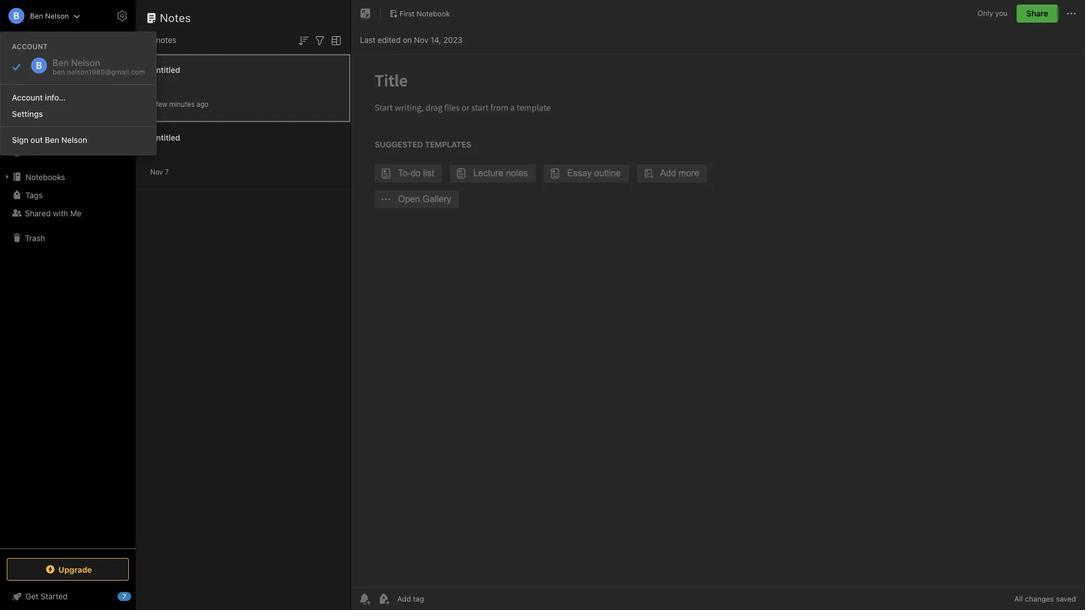 Task type: describe. For each thing, give the bounding box(es) containing it.
add a reminder image
[[358, 592, 371, 606]]

expand notebooks image
[[3, 172, 12, 181]]

account info… link
[[1, 89, 156, 106]]

expand note image
[[359, 7, 373, 20]]

tags button
[[0, 186, 135, 204]]

first notebook button
[[386, 6, 454, 21]]

few
[[156, 100, 167, 108]]

account for account info…
[[12, 93, 43, 102]]

trash link
[[0, 229, 135, 247]]

trash
[[25, 233, 45, 243]]

upgrade button
[[7, 558, 129, 581]]

dropdown list menu
[[1, 80, 156, 148]]

add tag image
[[377, 592, 391, 606]]

ben inside field
[[30, 11, 43, 20]]

0 vertical spatial 7
[[165, 168, 169, 176]]

Add tag field
[[396, 594, 481, 604]]

Search text field
[[15, 33, 121, 53]]

ben nelson
[[30, 11, 69, 20]]

info…
[[45, 93, 66, 102]]

notebook
[[417, 9, 450, 18]]

settings
[[12, 109, 43, 119]]

settings link
[[1, 106, 156, 122]]

Account field
[[0, 5, 80, 27]]

home link
[[0, 89, 136, 107]]

shortcuts
[[25, 111, 61, 121]]

you
[[995, 9, 1008, 18]]

tasks
[[25, 147, 45, 157]]

changes
[[1025, 595, 1054, 604]]

Add filters field
[[313, 33, 327, 47]]

first notebook
[[400, 9, 450, 18]]

14,
[[431, 35, 441, 44]]

notes
[[156, 35, 176, 45]]

account for account
[[12, 42, 48, 51]]

a few minutes ago
[[150, 100, 208, 108]]

only you
[[978, 9, 1008, 18]]

nov 7
[[150, 168, 169, 176]]

get
[[25, 592, 38, 601]]

started
[[41, 592, 68, 601]]

minutes
[[169, 100, 195, 108]]

out
[[30, 135, 43, 145]]

0 vertical spatial notes
[[160, 11, 191, 24]]

notebooks link
[[0, 168, 135, 186]]

tasks button
[[0, 143, 135, 161]]

me
[[70, 208, 82, 218]]

more actions image
[[1065, 7, 1079, 20]]

shortcuts button
[[0, 107, 135, 125]]

add filters image
[[313, 34, 327, 47]]

account info…
[[12, 93, 66, 102]]

click to collapse image
[[131, 590, 140, 603]]

untitled for few
[[150, 65, 180, 74]]

on
[[403, 35, 412, 44]]

2 notes
[[149, 35, 176, 45]]



Task type: locate. For each thing, give the bounding box(es) containing it.
notes up notes
[[160, 11, 191, 24]]

new button
[[7, 59, 129, 80]]

7
[[165, 168, 169, 176], [123, 593, 126, 600]]

shared with me link
[[0, 204, 135, 222]]

untitled down few
[[150, 133, 180, 142]]

0 vertical spatial nov
[[414, 35, 429, 44]]

1 vertical spatial 7
[[123, 593, 126, 600]]

with
[[53, 208, 68, 218]]

nelson down shortcuts button
[[61, 135, 87, 145]]

notes
[[160, 11, 191, 24], [25, 129, 46, 139]]

account up 'new'
[[12, 42, 48, 51]]

ben up the search text field
[[30, 11, 43, 20]]

untitled down notes
[[150, 65, 180, 74]]

edited
[[378, 35, 401, 44]]

share
[[1026, 8, 1049, 18]]

0 horizontal spatial ben
[[30, 11, 43, 20]]

2
[[149, 35, 154, 45]]

0 horizontal spatial 7
[[123, 593, 126, 600]]

last
[[360, 35, 376, 44]]

nelson up the search text field
[[45, 11, 69, 20]]

1 vertical spatial nelson
[[61, 135, 87, 145]]

ben inside dropdown list menu
[[45, 135, 59, 145]]

saved
[[1056, 595, 1076, 604]]

0 vertical spatial nelson
[[45, 11, 69, 20]]

1 vertical spatial untitled
[[150, 133, 180, 142]]

0 vertical spatial account
[[12, 42, 48, 51]]

Sort options field
[[297, 33, 310, 47]]

None search field
[[15, 33, 121, 53]]

nov inside the note window element
[[414, 35, 429, 44]]

notes up 'tasks'
[[25, 129, 46, 139]]

sign out ben nelson link
[[1, 132, 156, 148]]

tree
[[0, 89, 136, 548]]

settings image
[[115, 9, 129, 23]]

0 vertical spatial ben
[[30, 11, 43, 20]]

untitled for 7
[[150, 133, 180, 142]]

ago
[[197, 100, 208, 108]]

share button
[[1017, 5, 1058, 23]]

More actions field
[[1065, 5, 1079, 23]]

7 inside 'help and learning task checklist' field
[[123, 593, 126, 600]]

1 horizontal spatial nov
[[414, 35, 429, 44]]

a
[[150, 100, 154, 108]]

tags
[[25, 190, 43, 200]]

notes inside "notes" 'link'
[[25, 129, 46, 139]]

untitled
[[150, 65, 180, 74], [150, 133, 180, 142]]

shared with me
[[25, 208, 82, 218]]

Note Editor text field
[[351, 54, 1085, 587]]

1 vertical spatial notes
[[25, 129, 46, 139]]

1 vertical spatial account
[[12, 93, 43, 102]]

View options field
[[327, 33, 343, 47]]

0 horizontal spatial notes
[[25, 129, 46, 139]]

shared
[[25, 208, 51, 218]]

notebooks
[[25, 172, 65, 182]]

first
[[400, 9, 415, 18]]

note window element
[[351, 0, 1085, 610]]

nelson
[[45, 11, 69, 20], [61, 135, 87, 145]]

1 horizontal spatial notes
[[160, 11, 191, 24]]

all changes saved
[[1015, 595, 1076, 604]]

sign out ben nelson
[[12, 135, 87, 145]]

Help and Learning task checklist field
[[0, 588, 136, 606]]

1 account from the top
[[12, 42, 48, 51]]

nov
[[414, 35, 429, 44], [150, 168, 163, 176]]

nelson inside field
[[45, 11, 69, 20]]

ben
[[30, 11, 43, 20], [45, 135, 59, 145]]

ben right out
[[45, 135, 59, 145]]

get started
[[25, 592, 68, 601]]

nelson inside dropdown list menu
[[61, 135, 87, 145]]

all
[[1015, 595, 1023, 604]]

last edited on nov 14, 2023
[[360, 35, 463, 44]]

account
[[12, 42, 48, 51], [12, 93, 43, 102]]

upgrade
[[58, 565, 92, 575]]

2023
[[443, 35, 463, 44]]

1 vertical spatial ben
[[45, 135, 59, 145]]

2 untitled from the top
[[150, 133, 180, 142]]

account inside dropdown list menu
[[12, 93, 43, 102]]

1 horizontal spatial 7
[[165, 168, 169, 176]]

sign
[[12, 135, 28, 145]]

1 vertical spatial nov
[[150, 168, 163, 176]]

notes link
[[0, 125, 135, 143]]

1 horizontal spatial ben
[[45, 135, 59, 145]]

new
[[25, 64, 41, 74]]

account up "settings"
[[12, 93, 43, 102]]

2 account from the top
[[12, 93, 43, 102]]

0 horizontal spatial nov
[[150, 168, 163, 176]]

only
[[978, 9, 993, 18]]

0 vertical spatial untitled
[[150, 65, 180, 74]]

home
[[25, 93, 46, 103]]

tree containing home
[[0, 89, 136, 548]]

1 untitled from the top
[[150, 65, 180, 74]]



Task type: vqa. For each thing, say whether or not it's contained in the screenshot.
Tasks
yes



